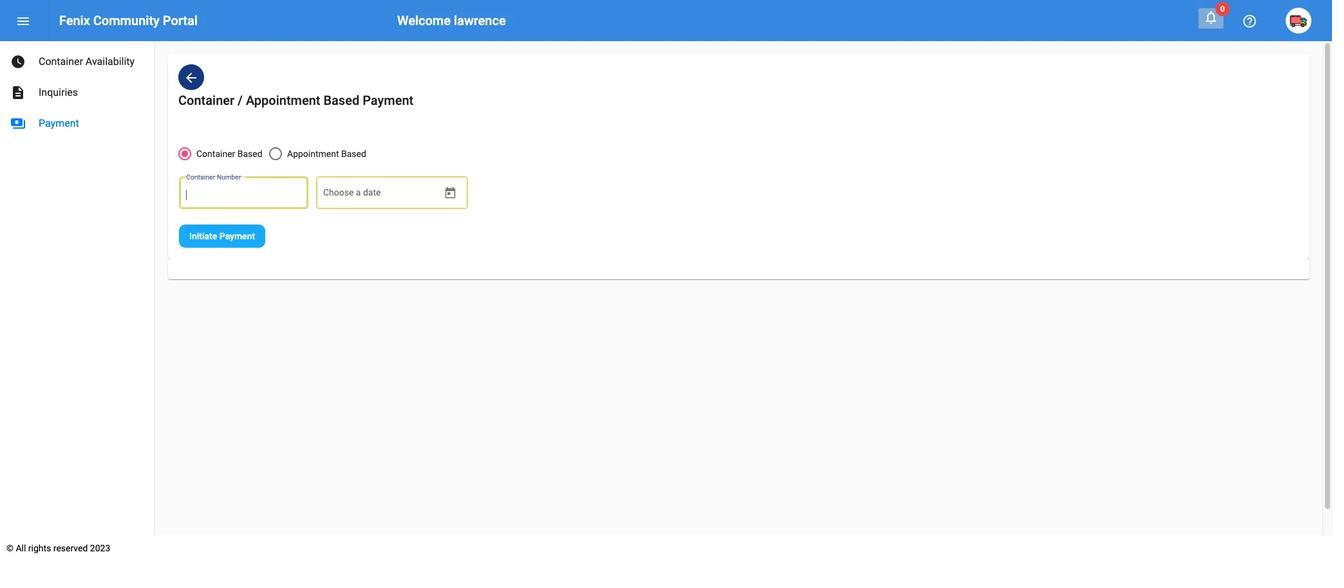 Task type: locate. For each thing, give the bounding box(es) containing it.
2 vertical spatial payment
[[220, 232, 255, 242]]

navigation
[[0, 41, 155, 139]]

2 vertical spatial no color image
[[10, 116, 26, 131]]

no color image
[[15, 14, 31, 29], [1243, 14, 1258, 29], [10, 54, 26, 70], [10, 85, 26, 101]]

no color image inside notifications_none popup button
[[1204, 10, 1220, 25]]

2 horizontal spatial payment
[[363, 93, 414, 108]]

no color image containing arrow_back
[[184, 70, 199, 86]]

0 vertical spatial no color image
[[1204, 10, 1220, 25]]

None text field
[[186, 190, 302, 200]]

initiate payment
[[189, 232, 255, 242]]

appointment based
[[287, 149, 367, 159]]

no color image
[[1204, 10, 1220, 25], [184, 70, 199, 86], [10, 116, 26, 131]]

no color image containing help_outline
[[1243, 14, 1258, 29]]

no color image right notifications_none popup button
[[1243, 14, 1258, 29]]

/
[[238, 93, 243, 108]]

container / appointment based payment
[[178, 93, 414, 108]]

no color image down watch_later
[[10, 85, 26, 101]]

help_outline button
[[1238, 8, 1263, 34]]

no color image containing notifications_none
[[1204, 10, 1220, 25]]

no color image up description
[[10, 54, 26, 70]]

payment
[[363, 93, 414, 108], [39, 117, 79, 129], [220, 232, 255, 242]]

no color image down the portal
[[184, 70, 199, 86]]

0 vertical spatial container
[[39, 55, 83, 68]]

reserved
[[53, 544, 88, 554]]

payment inside button
[[220, 232, 255, 242]]

appointment right the /
[[246, 93, 320, 108]]

arrow_back
[[184, 70, 199, 86]]

based
[[324, 93, 360, 108], [238, 149, 263, 159], [341, 149, 367, 159]]

no color image inside menu button
[[15, 14, 31, 29]]

no color image left help_outline popup button
[[1204, 10, 1220, 25]]

0 horizontal spatial no color image
[[10, 116, 26, 131]]

2 horizontal spatial no color image
[[1204, 10, 1220, 25]]

2 vertical spatial container
[[196, 149, 235, 159]]

1 vertical spatial appointment
[[287, 149, 339, 159]]

based for container based
[[238, 149, 263, 159]]

no color image down description
[[10, 116, 26, 131]]

0 horizontal spatial payment
[[39, 117, 79, 129]]

1 horizontal spatial no color image
[[184, 70, 199, 86]]

no color image up watch_later
[[15, 14, 31, 29]]

all
[[16, 544, 26, 554]]

None field
[[323, 190, 439, 200]]

container for container based
[[196, 149, 235, 159]]

appointment
[[246, 93, 320, 108], [287, 149, 339, 159]]

container based
[[196, 149, 263, 159]]

0 vertical spatial payment
[[363, 93, 414, 108]]

option group
[[178, 147, 367, 161]]

1 vertical spatial container
[[178, 93, 235, 108]]

welcome
[[397, 13, 451, 28]]

portal
[[163, 13, 198, 28]]

payments
[[10, 116, 26, 131]]

container
[[39, 55, 83, 68], [178, 93, 235, 108], [196, 149, 235, 159]]

notifications_none
[[1204, 10, 1220, 25]]

no color image for arrow_back "button"
[[184, 70, 199, 86]]

appointment down container / appointment based payment
[[287, 149, 339, 159]]

no color image inside arrow_back "button"
[[184, 70, 199, 86]]

no color image containing watch_later
[[10, 54, 26, 70]]

1 horizontal spatial payment
[[220, 232, 255, 242]]

no color image containing menu
[[15, 14, 31, 29]]

navigation containing watch_later
[[0, 41, 155, 139]]

0 vertical spatial appointment
[[246, 93, 320, 108]]

1 vertical spatial no color image
[[184, 70, 199, 86]]



Task type: vqa. For each thing, say whether or not it's contained in the screenshot.
the middle "Payment"
yes



Task type: describe. For each thing, give the bounding box(es) containing it.
watch_later
[[10, 54, 26, 70]]

lawrence
[[454, 13, 506, 28]]

fenix community portal
[[59, 13, 198, 28]]

container for container availability
[[39, 55, 83, 68]]

arrow_back button
[[178, 64, 204, 90]]

help_outline
[[1243, 14, 1258, 29]]

community
[[93, 13, 160, 28]]

©
[[6, 544, 14, 554]]

initiate payment button
[[179, 225, 265, 248]]

description
[[10, 85, 26, 101]]

container for container / appointment based payment
[[178, 93, 235, 108]]

no color image containing payments
[[10, 116, 26, 131]]

inquiries
[[39, 86, 78, 99]]

availability
[[86, 55, 135, 68]]

menu button
[[10, 8, 36, 34]]

rights
[[28, 544, 51, 554]]

container availability
[[39, 55, 135, 68]]

option group containing container based
[[178, 147, 367, 161]]

notifications_none button
[[1199, 8, 1225, 29]]

fenix
[[59, 13, 90, 28]]

1 vertical spatial payment
[[39, 117, 79, 129]]

2023
[[90, 544, 110, 554]]

© all rights reserved 2023
[[6, 544, 110, 554]]

welcome lawrence
[[397, 13, 506, 28]]

menu
[[15, 14, 31, 29]]

no color image for notifications_none popup button
[[1204, 10, 1220, 25]]

no color image inside help_outline popup button
[[1243, 14, 1258, 29]]

no color image containing description
[[10, 85, 26, 101]]

based for appointment based
[[341, 149, 367, 159]]

initiate
[[189, 232, 217, 242]]



